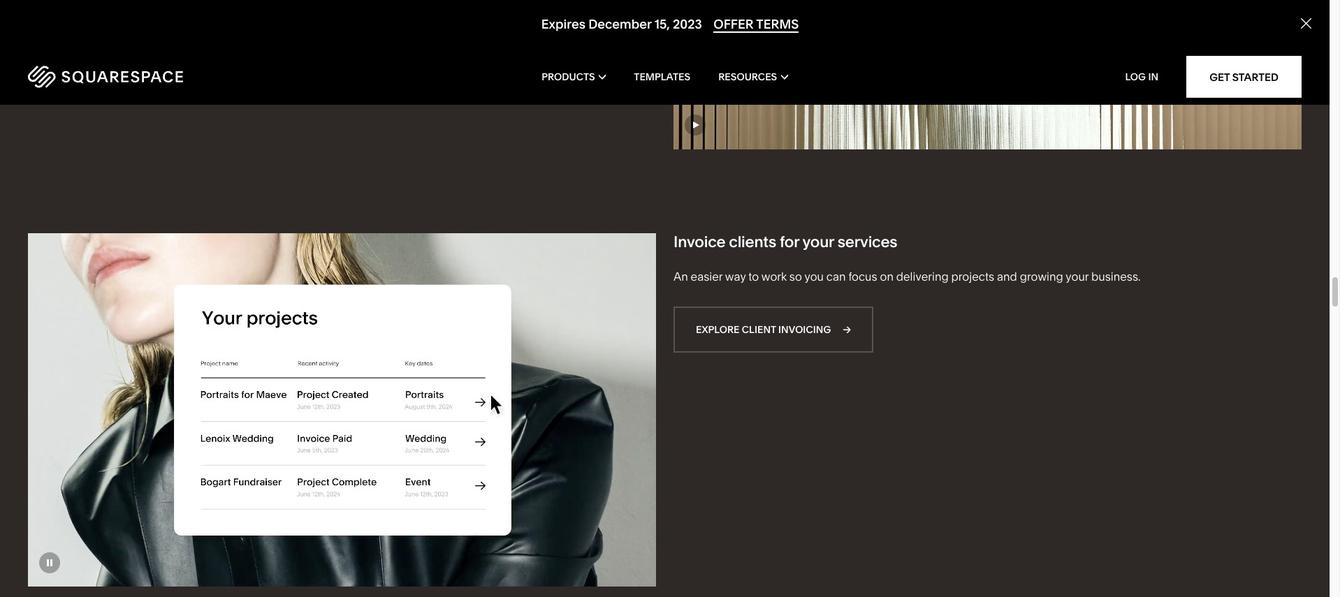 Task type: vqa. For each thing, say whether or not it's contained in the screenshot.
the 2023
yes



Task type: describe. For each thing, give the bounding box(es) containing it.
2023
[[673, 16, 702, 32]]

for
[[780, 233, 799, 252]]

terms
[[756, 16, 799, 32]]

and
[[997, 270, 1017, 284]]

invoice clients for your services
[[674, 233, 897, 252]]

log
[[1125, 71, 1146, 83]]

pause video image
[[39, 552, 60, 573]]

get started
[[1210, 70, 1279, 83]]

an easier way to work so you can focus on delivering projects and growing your business.
[[674, 270, 1141, 284]]

can
[[826, 270, 846, 284]]

resources button
[[718, 49, 788, 105]]

15,
[[654, 16, 670, 32]]

explore client invoicing
[[696, 324, 831, 336]]

squarespace logo link
[[28, 66, 283, 88]]

log             in
[[1125, 71, 1159, 83]]

an
[[674, 270, 688, 284]]

delivering
[[896, 270, 949, 284]]

focus
[[848, 270, 877, 284]]

explore
[[696, 324, 740, 336]]

products button
[[542, 49, 606, 105]]

to
[[748, 270, 759, 284]]

easier
[[691, 270, 723, 284]]

get started link
[[1186, 56, 1302, 98]]

1 vertical spatial your
[[1066, 270, 1089, 284]]

december
[[588, 16, 652, 32]]

invoice
[[674, 233, 726, 252]]

client
[[742, 324, 776, 336]]

→
[[843, 324, 851, 336]]

invoicing
[[778, 324, 831, 336]]



Task type: locate. For each thing, give the bounding box(es) containing it.
your right 'for'
[[802, 233, 834, 252]]

offer terms
[[713, 16, 799, 32]]

on
[[880, 270, 894, 284]]

0 horizontal spatial your
[[802, 233, 834, 252]]

your right growing
[[1066, 270, 1089, 284]]

products
[[542, 71, 595, 83]]

1 horizontal spatial your
[[1066, 270, 1089, 284]]

projects
[[951, 270, 994, 284]]

business.
[[1091, 270, 1141, 284]]

play video image
[[685, 115, 706, 136]]

so
[[789, 270, 802, 284]]

work
[[761, 270, 787, 284]]

in
[[1148, 71, 1159, 83]]

log             in link
[[1125, 71, 1159, 83]]

resources
[[718, 71, 777, 83]]

clients
[[729, 233, 776, 252]]

expires december 15, 2023
[[541, 16, 702, 32]]

services
[[838, 233, 897, 252]]

get
[[1210, 70, 1230, 83]]

you
[[804, 270, 824, 284]]

expires
[[541, 16, 585, 32]]

your
[[802, 233, 834, 252], [1066, 270, 1089, 284]]

templates link
[[634, 49, 690, 105]]

growing
[[1020, 270, 1063, 284]]

0 vertical spatial your
[[802, 233, 834, 252]]

templates
[[634, 71, 690, 83]]

offer terms link
[[713, 16, 799, 33]]

started
[[1232, 70, 1279, 83]]

offer
[[713, 16, 754, 32]]

squarespace logo image
[[28, 66, 183, 88]]

way
[[725, 270, 746, 284]]



